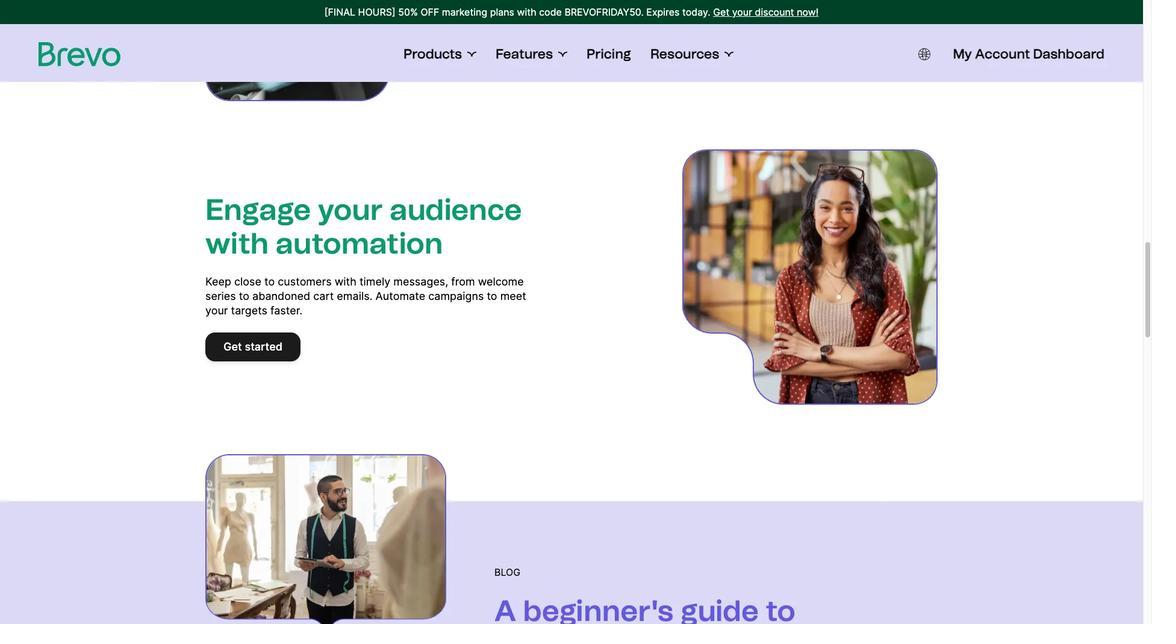 Task type: describe. For each thing, give the bounding box(es) containing it.
your inside engage your audience with automation
[[318, 192, 383, 227]]

0 horizontal spatial to
[[239, 290, 249, 302]]

button image
[[918, 48, 930, 60]]

with inside engage your audience with automation
[[205, 226, 269, 261]]

messages,
[[394, 275, 448, 288]]

faster.
[[270, 304, 303, 317]]

targets
[[231, 304, 267, 317]]

[final hours] 50% off marketing plans with code brevofriday50. expires today. get your discount now!
[[325, 6, 819, 18]]

discount
[[755, 6, 794, 18]]

1 horizontal spatial get
[[713, 6, 730, 18]]

0 vertical spatial with
[[517, 6, 537, 18]]

audience
[[390, 192, 522, 227]]

today.
[[683, 6, 711, 18]]

dashboard
[[1034, 46, 1105, 62]]

get inside get started button
[[224, 340, 242, 353]]

2 horizontal spatial to
[[487, 290, 497, 302]]

blog
[[495, 566, 521, 578]]

cart
[[313, 290, 334, 302]]

abandoned
[[252, 290, 310, 302]]

started
[[245, 340, 283, 353]]

1 horizontal spatial to
[[264, 275, 275, 288]]

your inside keep close to customers with timely messages, from welcome series to abandoned cart emails. automate campaigns to meet your targets faster.
[[205, 304, 228, 317]]

get your discount now! link
[[713, 5, 819, 19]]

account
[[975, 46, 1030, 62]]

off
[[421, 6, 439, 18]]



Task type: vqa. For each thing, say whether or not it's contained in the screenshot.
businesses
no



Task type: locate. For each thing, give the bounding box(es) containing it.
automate
[[376, 290, 425, 302]]

to down the welcome
[[487, 290, 497, 302]]

now!
[[797, 6, 819, 18]]

resources link
[[651, 46, 734, 63]]

campaigns
[[428, 290, 484, 302]]

keep close to customers with timely messages, from welcome series to abandoned cart emails. automate campaigns to meet your targets faster.
[[205, 275, 526, 317]]

0 horizontal spatial with
[[205, 226, 269, 261]]

1 vertical spatial with
[[205, 226, 269, 261]]

1 vertical spatial get
[[224, 340, 242, 353]]

1 horizontal spatial with
[[335, 275, 357, 288]]

1 vertical spatial your
[[318, 192, 383, 227]]

get started button
[[205, 333, 301, 361]]

my account dashboard
[[953, 46, 1105, 62]]

get right 'today.'
[[713, 6, 730, 18]]

customers
[[278, 275, 332, 288]]

0 horizontal spatial get
[[224, 340, 242, 353]]

with inside keep close to customers with timely messages, from welcome series to abandoned cart emails. automate campaigns to meet your targets faster.
[[335, 275, 357, 288]]

marketing
[[442, 6, 487, 18]]

emails.
[[337, 290, 373, 302]]

series
[[205, 290, 236, 302]]

code
[[539, 6, 562, 18]]

brevo image
[[39, 42, 120, 66]]

hours]
[[358, 6, 396, 18]]

0 vertical spatial your
[[732, 6, 753, 18]]

with up close
[[205, 226, 269, 261]]

engage
[[205, 192, 311, 227]]

to
[[264, 275, 275, 288], [239, 290, 249, 302], [487, 290, 497, 302]]

my account dashboard link
[[953, 46, 1105, 63]]

get started
[[224, 340, 283, 353]]

random image
[[683, 149, 938, 405]]

2 horizontal spatial with
[[517, 6, 537, 18]]

cta image image
[[205, 454, 446, 624]]

timely
[[360, 275, 391, 288]]

get left started
[[224, 340, 242, 353]]

1 horizontal spatial your
[[318, 192, 383, 227]]

to up abandoned
[[264, 275, 275, 288]]

features
[[496, 46, 553, 62]]

engage your audience with automation
[[205, 192, 522, 261]]

my
[[953, 46, 972, 62]]

from
[[451, 275, 475, 288]]

2 horizontal spatial your
[[732, 6, 753, 18]]

keep
[[205, 275, 231, 288]]

features link
[[496, 46, 568, 63]]

pricing
[[587, 46, 631, 62]]

products link
[[404, 46, 477, 63]]

automation
[[276, 226, 443, 261]]

pricing link
[[587, 46, 631, 63]]

50%
[[398, 6, 418, 18]]

[final
[[325, 6, 355, 18]]

meet
[[500, 290, 526, 302]]

expires
[[647, 6, 680, 18]]

brevofriday50.
[[565, 6, 644, 18]]

with up emails.
[[335, 275, 357, 288]]

resources
[[651, 46, 720, 62]]

0 vertical spatial get
[[713, 6, 730, 18]]

2 vertical spatial your
[[205, 304, 228, 317]]

your
[[732, 6, 753, 18], [318, 192, 383, 227], [205, 304, 228, 317]]

0 horizontal spatial your
[[205, 304, 228, 317]]

close
[[234, 275, 261, 288]]

welcome
[[478, 275, 524, 288]]

products
[[404, 46, 462, 62]]

with left the code
[[517, 6, 537, 18]]

with
[[517, 6, 537, 18], [205, 226, 269, 261], [335, 275, 357, 288]]

plans
[[490, 6, 514, 18]]

get
[[713, 6, 730, 18], [224, 340, 242, 353]]

to down close
[[239, 290, 249, 302]]

2 vertical spatial with
[[335, 275, 357, 288]]



